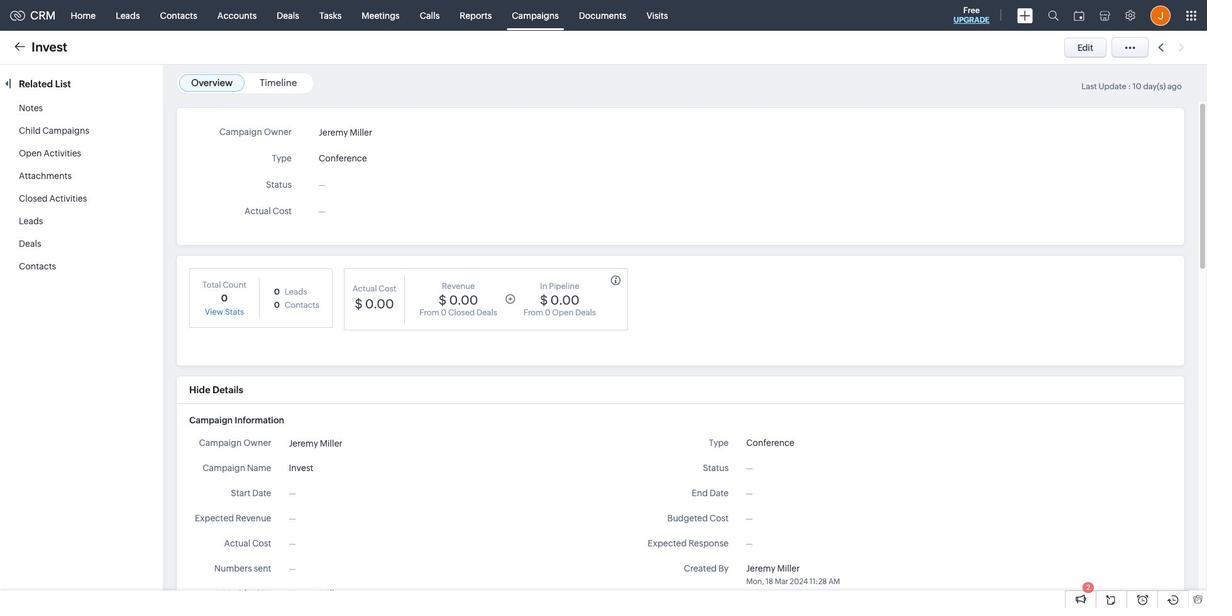 Task type: describe. For each thing, give the bounding box(es) containing it.
profile element
[[1143, 0, 1178, 30]]

create menu image
[[1017, 8, 1033, 23]]

create menu element
[[1010, 0, 1040, 30]]



Task type: vqa. For each thing, say whether or not it's contained in the screenshot.
Create Menu image at right
yes



Task type: locate. For each thing, give the bounding box(es) containing it.
next record image
[[1179, 43, 1187, 52]]

profile image
[[1151, 5, 1171, 25]]

previous record image
[[1158, 43, 1164, 52]]

search image
[[1048, 10, 1059, 21]]

calendar image
[[1074, 10, 1084, 20]]

search element
[[1040, 0, 1066, 31]]

logo image
[[10, 10, 25, 20]]



